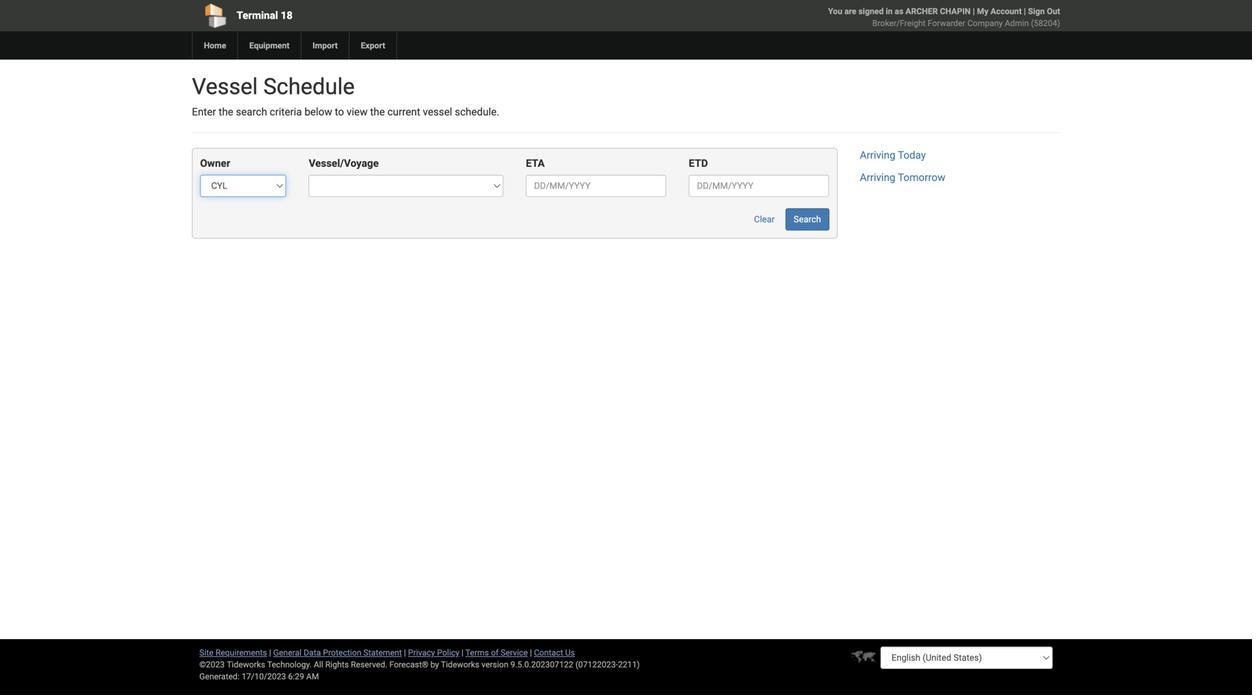 Task type: locate. For each thing, give the bounding box(es) containing it.
contact
[[534, 648, 563, 658]]

1 arriving from the top
[[860, 149, 895, 161]]

by
[[430, 660, 439, 670]]

arriving up arriving tomorrow
[[860, 149, 895, 161]]

2 arriving from the top
[[860, 171, 895, 184]]

policy
[[437, 648, 459, 658]]

contact us link
[[534, 648, 575, 658]]

site requirements | general data protection statement | privacy policy | terms of service | contact us ©2023 tideworks technology. all rights reserved. forecast® by tideworks version 9.5.0.202307122 (07122023-2211) generated: 17/10/2023 6:29 am
[[199, 648, 640, 682]]

site requirements link
[[199, 648, 267, 658]]

data
[[304, 648, 321, 658]]

0 horizontal spatial the
[[219, 106, 233, 118]]

ETD text field
[[689, 175, 829, 197]]

arriving today link
[[860, 149, 926, 161]]

as
[[895, 6, 903, 16]]

arriving
[[860, 149, 895, 161], [860, 171, 895, 184]]

forecast®
[[389, 660, 428, 670]]

my account link
[[977, 6, 1022, 16]]

generated:
[[199, 672, 240, 682]]

| up 9.5.0.202307122
[[530, 648, 532, 658]]

you are signed in as archer chapin | my account | sign out broker/freight forwarder company admin (58204)
[[828, 6, 1060, 28]]

| left general
[[269, 648, 271, 658]]

1 vertical spatial arriving
[[860, 171, 895, 184]]

| left my
[[973, 6, 975, 16]]

service
[[501, 648, 528, 658]]

(07122023-
[[575, 660, 618, 670]]

|
[[973, 6, 975, 16], [1024, 6, 1026, 16], [269, 648, 271, 658], [404, 648, 406, 658], [461, 648, 464, 658], [530, 648, 532, 658]]

9.5.0.202307122
[[511, 660, 573, 670]]

6:29
[[288, 672, 304, 682]]

technology.
[[267, 660, 312, 670]]

| up the forecast® on the left of page
[[404, 648, 406, 658]]

the right enter
[[219, 106, 233, 118]]

the
[[219, 106, 233, 118], [370, 106, 385, 118]]

terminal 18
[[237, 9, 293, 22]]

terminal 18 link
[[192, 0, 541, 31]]

statement
[[363, 648, 402, 658]]

clear
[[754, 214, 775, 225]]

of
[[491, 648, 499, 658]]

my
[[977, 6, 988, 16]]

equipment link
[[237, 31, 301, 60]]

0 vertical spatial arriving
[[860, 149, 895, 161]]

general
[[273, 648, 302, 658]]

admin
[[1005, 18, 1029, 28]]

1 horizontal spatial the
[[370, 106, 385, 118]]

terms
[[465, 648, 489, 658]]

schedule
[[263, 73, 355, 100]]

chapin
[[940, 6, 971, 16]]

| up tideworks
[[461, 648, 464, 658]]

vessel schedule enter the search criteria below to view the current vessel schedule.
[[192, 73, 499, 118]]

the right "view"
[[370, 106, 385, 118]]

terms of service link
[[465, 648, 528, 658]]

out
[[1047, 6, 1060, 16]]

©2023 tideworks
[[199, 660, 265, 670]]

search button
[[785, 208, 829, 231]]

account
[[990, 6, 1022, 16]]

home
[[204, 41, 226, 50]]

today
[[898, 149, 926, 161]]

rights
[[325, 660, 349, 670]]

2211)
[[618, 660, 640, 670]]

arriving tomorrow link
[[860, 171, 945, 184]]

version
[[482, 660, 508, 670]]

home link
[[192, 31, 237, 60]]

reserved.
[[351, 660, 387, 670]]

arriving down arriving today
[[860, 171, 895, 184]]

export link
[[349, 31, 396, 60]]

vessel
[[192, 73, 258, 100]]

arriving today
[[860, 149, 926, 161]]

enter
[[192, 106, 216, 118]]

vessel/voyage
[[309, 157, 379, 169]]

arriving for arriving today
[[860, 149, 895, 161]]



Task type: describe. For each thing, give the bounding box(es) containing it.
in
[[886, 6, 893, 16]]

privacy
[[408, 648, 435, 658]]

search
[[236, 106, 267, 118]]

signed
[[858, 6, 884, 16]]

owner
[[200, 157, 230, 169]]

ETA text field
[[526, 175, 666, 197]]

| left the sign
[[1024, 6, 1026, 16]]

equipment
[[249, 41, 289, 50]]

tomorrow
[[898, 171, 945, 184]]

are
[[844, 6, 856, 16]]

2 the from the left
[[370, 106, 385, 118]]

protection
[[323, 648, 361, 658]]

all
[[314, 660, 323, 670]]

view
[[347, 106, 368, 118]]

archer
[[905, 6, 938, 16]]

import link
[[301, 31, 349, 60]]

search
[[794, 214, 821, 225]]

export
[[361, 41, 385, 50]]

am
[[306, 672, 319, 682]]

arriving for arriving tomorrow
[[860, 171, 895, 184]]

schedule.
[[455, 106, 499, 118]]

vessel
[[423, 106, 452, 118]]

general data protection statement link
[[273, 648, 402, 658]]

sign out link
[[1028, 6, 1060, 16]]

import
[[313, 41, 338, 50]]

current
[[387, 106, 420, 118]]

below
[[304, 106, 332, 118]]

requirements
[[216, 648, 267, 658]]

17/10/2023
[[242, 672, 286, 682]]

company
[[967, 18, 1003, 28]]

to
[[335, 106, 344, 118]]

(58204)
[[1031, 18, 1060, 28]]

forwarder
[[928, 18, 965, 28]]

1 the from the left
[[219, 106, 233, 118]]

site
[[199, 648, 213, 658]]

etd
[[689, 157, 708, 169]]

broker/freight
[[872, 18, 926, 28]]

eta
[[526, 157, 545, 169]]

terminal
[[237, 9, 278, 22]]

tideworks
[[441, 660, 479, 670]]

privacy policy link
[[408, 648, 459, 658]]

clear button
[[746, 208, 783, 231]]

arriving tomorrow
[[860, 171, 945, 184]]

you
[[828, 6, 842, 16]]

us
[[565, 648, 575, 658]]

criteria
[[270, 106, 302, 118]]

18
[[281, 9, 293, 22]]

sign
[[1028, 6, 1045, 16]]



Task type: vqa. For each thing, say whether or not it's contained in the screenshot.
Service
yes



